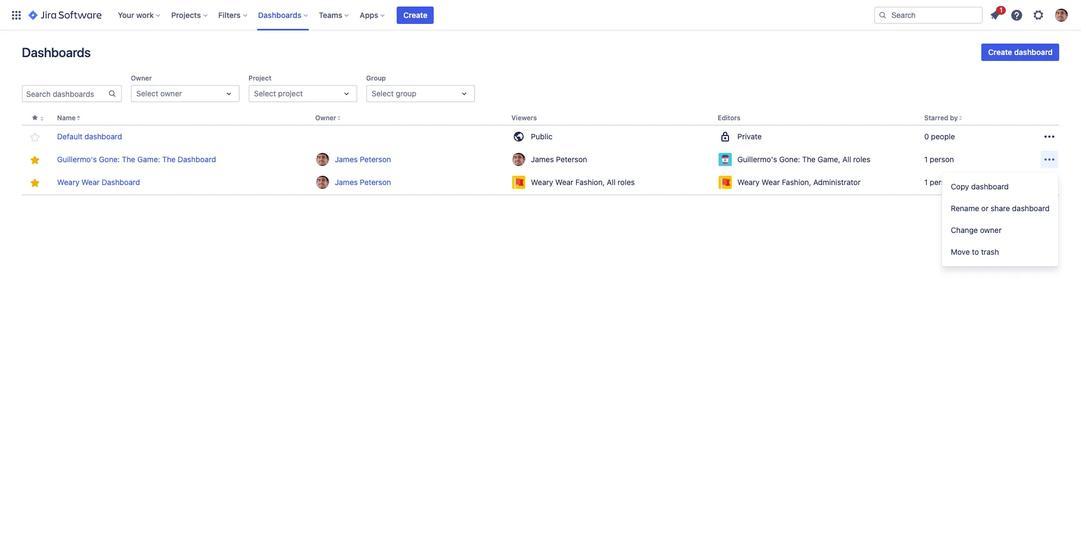 Task type: describe. For each thing, give the bounding box(es) containing it.
search image
[[879, 11, 887, 19]]

2 the from the left
[[162, 155, 176, 164]]

select owner
[[136, 89, 182, 98]]

change owner button
[[942, 220, 1059, 241]]

weary wear fashion, administrator
[[738, 178, 861, 187]]

0
[[925, 132, 929, 141]]

open image for group
[[458, 87, 471, 100]]

create button
[[397, 6, 434, 24]]

people
[[931, 132, 955, 141]]

fashion, for all
[[576, 178, 605, 187]]

Project text field
[[254, 88, 256, 99]]

filters
[[218, 10, 241, 19]]

settings image
[[1032, 8, 1045, 22]]

trash
[[981, 247, 999, 257]]

dashboard for copy dashboard
[[971, 182, 1009, 191]]

wear for weary wear fashion, administrator
[[762, 178, 780, 187]]

owner inside dashboards details element
[[315, 114, 336, 122]]

0 horizontal spatial all
[[607, 178, 616, 187]]

0 vertical spatial roles
[[854, 155, 871, 164]]

dashboards details element
[[22, 111, 1060, 196]]

dashboard inside weary wear dashboard link
[[102, 178, 140, 187]]

public
[[531, 132, 553, 141]]

teams button
[[316, 6, 353, 24]]

viewers
[[511, 114, 537, 122]]

star default dashboard image
[[29, 131, 42, 144]]

dashboard for default dashboard
[[85, 132, 122, 141]]

your work
[[118, 10, 154, 19]]

guillermo's gone: the game, all roles
[[738, 155, 871, 164]]

project
[[278, 89, 303, 98]]

copy
[[951, 182, 969, 191]]

james for weary
[[335, 178, 358, 187]]

weary for weary wear fashion, administrator
[[738, 178, 760, 187]]

open image for project
[[340, 87, 353, 100]]

group
[[396, 89, 417, 98]]

gone: for game:
[[99, 155, 120, 164]]

2 more image from the top
[[1043, 153, 1056, 166]]

help image
[[1011, 8, 1024, 22]]

the for guillermo's gone: the game, all roles
[[802, 155, 816, 164]]

create for create dashboard
[[988, 47, 1013, 57]]

Owner text field
[[136, 88, 138, 99]]

change
[[951, 226, 978, 235]]

rename or share dashboard
[[951, 204, 1050, 213]]

peterson for james
[[360, 155, 391, 164]]

owner for select owner
[[160, 89, 182, 98]]

your work button
[[115, 6, 165, 24]]

weary for weary wear dashboard
[[57, 178, 79, 187]]

the for guillermo's gone: the game: the dashboard
[[122, 155, 135, 164]]

administrator
[[813, 178, 861, 187]]

1 person for guillermo's gone: the game, all roles
[[925, 155, 954, 164]]

1 vertical spatial roles
[[618, 178, 635, 187]]

guillermo's gone: the game: the dashboard
[[57, 155, 216, 164]]

rename
[[951, 204, 980, 213]]

apps
[[360, 10, 378, 19]]

james for james
[[335, 155, 358, 164]]

name
[[57, 114, 76, 122]]

owner for change owner
[[980, 226, 1002, 235]]

work
[[136, 10, 154, 19]]

by
[[950, 114, 958, 122]]

james peterson link for james peterson
[[315, 152, 503, 167]]

primary element
[[7, 0, 874, 30]]

appswitcher icon image
[[10, 8, 23, 22]]

wear for weary wear fashion, all roles
[[555, 178, 574, 187]]

dashboard for create dashboard
[[1015, 47, 1053, 57]]

notifications image
[[989, 8, 1002, 22]]

default
[[57, 132, 82, 141]]

select for select project
[[254, 89, 276, 98]]

copy dashboard button
[[942, 176, 1059, 198]]

your
[[118, 10, 134, 19]]

weary wear dashboard link
[[57, 177, 140, 188]]

peterson for weary
[[360, 178, 391, 187]]

Group text field
[[372, 88, 374, 99]]

person for weary wear fashion, administrator
[[930, 178, 954, 187]]

group
[[366, 74, 386, 82]]

james peterson link for weary wear fashion, all roles
[[315, 175, 503, 190]]

rename or share dashboard button
[[942, 198, 1059, 220]]



Task type: locate. For each thing, give the bounding box(es) containing it.
all
[[843, 155, 851, 164], [607, 178, 616, 187]]

teams
[[319, 10, 342, 19]]

0 people
[[925, 132, 955, 141]]

0 horizontal spatial dashboard
[[102, 178, 140, 187]]

jira software image
[[28, 8, 102, 22], [28, 8, 102, 22]]

change owner
[[951, 226, 1002, 235]]

owner
[[160, 89, 182, 98], [980, 226, 1002, 235]]

james
[[335, 155, 358, 164], [531, 155, 554, 164], [335, 178, 358, 187]]

weary for weary wear fashion, all roles
[[531, 178, 553, 187]]

2 1 person from the top
[[925, 178, 954, 187]]

1 horizontal spatial dashboard
[[178, 155, 216, 164]]

roles
[[854, 155, 871, 164], [618, 178, 635, 187]]

guillermo's gone: the game: the dashboard link
[[57, 154, 216, 165]]

weary down public
[[531, 178, 553, 187]]

game:
[[137, 155, 160, 164]]

starred by
[[925, 114, 958, 122]]

editors
[[718, 114, 741, 122]]

gone: for game,
[[779, 155, 800, 164]]

share
[[991, 204, 1010, 213]]

1 vertical spatial create
[[988, 47, 1013, 57]]

0 vertical spatial dashboard
[[178, 155, 216, 164]]

1 horizontal spatial gone:
[[779, 155, 800, 164]]

2 person from the top
[[930, 178, 954, 187]]

dashboards right filters dropdown button
[[258, 10, 302, 19]]

open image
[[222, 87, 235, 100]]

name button
[[57, 114, 76, 122]]

3 weary from the left
[[738, 178, 760, 187]]

dashboards button
[[255, 6, 312, 24]]

0 vertical spatial owner
[[131, 74, 152, 82]]

1 left help icon
[[1000, 6, 1003, 14]]

dashboards
[[258, 10, 302, 19], [22, 45, 91, 60]]

1 vertical spatial dashboards
[[22, 45, 91, 60]]

1 wear from the left
[[81, 178, 100, 187]]

1 vertical spatial more image
[[1043, 153, 1056, 166]]

create inside button
[[988, 47, 1013, 57]]

0 vertical spatial more image
[[1043, 130, 1056, 143]]

the right game:
[[162, 155, 176, 164]]

person down people on the right top of page
[[930, 155, 954, 164]]

0 vertical spatial person
[[930, 155, 954, 164]]

1 person
[[925, 155, 954, 164], [925, 178, 954, 187]]

2 james peterson link from the top
[[315, 175, 503, 190]]

owner up trash in the top of the page
[[980, 226, 1002, 235]]

select for select group
[[372, 89, 394, 98]]

dashboard right share
[[1012, 204, 1050, 213]]

wear for weary wear dashboard
[[81, 178, 100, 187]]

1 horizontal spatial open image
[[458, 87, 471, 100]]

owner button
[[315, 114, 336, 122]]

1 horizontal spatial all
[[843, 155, 851, 164]]

apps button
[[357, 6, 389, 24]]

1 vertical spatial dashboard
[[102, 178, 140, 187]]

Search dashboards text field
[[23, 86, 108, 101]]

guillermo's for guillermo's gone: the game, all roles
[[738, 155, 777, 164]]

dashboard up or at the right
[[971, 182, 1009, 191]]

open image
[[340, 87, 353, 100], [458, 87, 471, 100]]

1 vertical spatial owner
[[315, 114, 336, 122]]

2 horizontal spatial wear
[[762, 178, 780, 187]]

dashboard inside 'link'
[[178, 155, 216, 164]]

select group
[[372, 89, 417, 98]]

projects button
[[168, 6, 212, 24]]

select
[[136, 89, 158, 98], [254, 89, 276, 98], [372, 89, 394, 98]]

0 horizontal spatial fashion,
[[576, 178, 605, 187]]

2 gone: from the left
[[779, 155, 800, 164]]

default dashboard link
[[57, 131, 122, 142]]

1 vertical spatial person
[[930, 178, 954, 187]]

create down notifications image
[[988, 47, 1013, 57]]

or
[[982, 204, 989, 213]]

create dashboard
[[988, 47, 1053, 57]]

dashboard
[[178, 155, 216, 164], [102, 178, 140, 187]]

starred by button
[[925, 114, 958, 122]]

0 horizontal spatial gone:
[[99, 155, 120, 164]]

person for guillermo's gone: the game, all roles
[[930, 155, 954, 164]]

filters button
[[215, 6, 252, 24]]

0 horizontal spatial create
[[404, 10, 428, 19]]

2 horizontal spatial select
[[372, 89, 394, 98]]

1 vertical spatial all
[[607, 178, 616, 187]]

default dashboard
[[57, 132, 122, 141]]

1 left copy
[[925, 178, 928, 187]]

dashboard
[[1015, 47, 1053, 57], [85, 132, 122, 141], [971, 182, 1009, 191], [1012, 204, 1050, 213]]

banner
[[0, 0, 1081, 31]]

create right the apps dropdown button
[[404, 10, 428, 19]]

1 select from the left
[[136, 89, 158, 98]]

guillermo's down private
[[738, 155, 777, 164]]

1 person down "0 people"
[[925, 155, 954, 164]]

3 wear from the left
[[762, 178, 780, 187]]

1 weary from the left
[[57, 178, 79, 187]]

0 horizontal spatial select
[[136, 89, 158, 98]]

2 select from the left
[[254, 89, 276, 98]]

Search field
[[874, 6, 983, 24]]

the
[[122, 155, 135, 164], [162, 155, 176, 164], [802, 155, 816, 164]]

create dashboard button
[[982, 44, 1060, 61]]

1 horizontal spatial owner
[[315, 114, 336, 122]]

weary wear dashboard
[[57, 178, 140, 187]]

guillermo's inside 'link'
[[57, 155, 97, 164]]

0 horizontal spatial dashboards
[[22, 45, 91, 60]]

2 open image from the left
[[458, 87, 471, 100]]

create
[[404, 10, 428, 19], [988, 47, 1013, 57]]

create inside button
[[404, 10, 428, 19]]

1 1 person from the top
[[925, 155, 954, 164]]

0 horizontal spatial open image
[[340, 87, 353, 100]]

person up rename
[[930, 178, 954, 187]]

game,
[[818, 155, 841, 164]]

1 vertical spatial 1 person
[[925, 178, 954, 187]]

2 horizontal spatial weary
[[738, 178, 760, 187]]

james peterson for james
[[335, 155, 391, 164]]

1 james peterson link from the top
[[315, 152, 503, 167]]

1 horizontal spatial weary
[[531, 178, 553, 187]]

1 horizontal spatial create
[[988, 47, 1013, 57]]

private
[[738, 132, 762, 141]]

0 horizontal spatial weary
[[57, 178, 79, 187]]

star weary wear dashboard image
[[29, 177, 42, 190]]

1 horizontal spatial dashboards
[[258, 10, 302, 19]]

dashboard right game:
[[178, 155, 216, 164]]

create for create
[[404, 10, 428, 19]]

dashboard down settings image
[[1015, 47, 1053, 57]]

wear
[[81, 178, 100, 187], [555, 178, 574, 187], [762, 178, 780, 187]]

weary right star weary wear dashboard image
[[57, 178, 79, 187]]

1 horizontal spatial owner
[[980, 226, 1002, 235]]

weary wear fashion, all roles
[[531, 178, 635, 187]]

dashboards up the search dashboards 'text box'
[[22, 45, 91, 60]]

1 gone: from the left
[[99, 155, 120, 164]]

0 vertical spatial dashboards
[[258, 10, 302, 19]]

1 open image from the left
[[340, 87, 353, 100]]

0 horizontal spatial owner
[[160, 89, 182, 98]]

move
[[951, 247, 970, 257]]

dashboards inside dropdown button
[[258, 10, 302, 19]]

3 select from the left
[[372, 89, 394, 98]]

0 horizontal spatial wear
[[81, 178, 100, 187]]

0 horizontal spatial guillermo's
[[57, 155, 97, 164]]

0 vertical spatial all
[[843, 155, 851, 164]]

the left game,
[[802, 155, 816, 164]]

gone:
[[99, 155, 120, 164], [779, 155, 800, 164]]

owner
[[131, 74, 152, 82], [315, 114, 336, 122]]

1 down 0
[[925, 155, 928, 164]]

move to trash
[[951, 247, 999, 257]]

gone: up 'weary wear dashboard'
[[99, 155, 120, 164]]

project
[[249, 74, 272, 82]]

banner containing your work
[[0, 0, 1081, 31]]

1 horizontal spatial roles
[[854, 155, 871, 164]]

fashion,
[[576, 178, 605, 187], [782, 178, 811, 187]]

0 horizontal spatial roles
[[618, 178, 635, 187]]

1 guillermo's from the left
[[57, 155, 97, 164]]

1 the from the left
[[122, 155, 135, 164]]

0 vertical spatial owner
[[160, 89, 182, 98]]

1 fashion, from the left
[[576, 178, 605, 187]]

your profile and settings image
[[1055, 8, 1068, 22]]

1 more image from the top
[[1043, 130, 1056, 143]]

owner inside button
[[980, 226, 1002, 235]]

gone: inside 'link'
[[99, 155, 120, 164]]

to
[[972, 247, 979, 257]]

the left game:
[[122, 155, 135, 164]]

guillermo's
[[57, 155, 97, 164], [738, 155, 777, 164]]

move to trash button
[[942, 241, 1059, 263]]

gone: up weary wear fashion, administrator
[[779, 155, 800, 164]]

0 horizontal spatial owner
[[131, 74, 152, 82]]

0 vertical spatial 1
[[1000, 6, 1003, 14]]

1 for guillermo's gone: the game, all roles
[[925, 155, 928, 164]]

1 for weary wear fashion, administrator
[[925, 178, 928, 187]]

person
[[930, 155, 954, 164], [930, 178, 954, 187]]

james peterson for weary
[[335, 178, 391, 187]]

starred
[[925, 114, 949, 122]]

select for select owner
[[136, 89, 158, 98]]

dashboard right the default
[[85, 132, 122, 141]]

1 horizontal spatial guillermo's
[[738, 155, 777, 164]]

1 person up rename
[[925, 178, 954, 187]]

projects
[[171, 10, 201, 19]]

1 person for weary wear fashion, administrator
[[925, 178, 954, 187]]

james peterson
[[335, 155, 391, 164], [531, 155, 587, 164], [335, 178, 391, 187]]

0 vertical spatial james peterson link
[[315, 152, 503, 167]]

1 horizontal spatial select
[[254, 89, 276, 98]]

1 horizontal spatial the
[[162, 155, 176, 164]]

star guillermo's gone: the game: the dashboard image
[[29, 154, 42, 167]]

2 guillermo's from the left
[[738, 155, 777, 164]]

1 vertical spatial james peterson link
[[315, 175, 503, 190]]

select project
[[254, 89, 303, 98]]

0 horizontal spatial the
[[122, 155, 135, 164]]

2 vertical spatial 1
[[925, 178, 928, 187]]

0 vertical spatial create
[[404, 10, 428, 19]]

weary down private
[[738, 178, 760, 187]]

1 horizontal spatial wear
[[555, 178, 574, 187]]

2 horizontal spatial the
[[802, 155, 816, 164]]

1 person from the top
[[930, 155, 954, 164]]

owner right owner text box
[[160, 89, 182, 98]]

copy dashboard
[[951, 182, 1009, 191]]

1
[[1000, 6, 1003, 14], [925, 155, 928, 164], [925, 178, 928, 187]]

1 vertical spatial owner
[[980, 226, 1002, 235]]

group containing copy dashboard
[[942, 173, 1059, 267]]

3 the from the left
[[802, 155, 816, 164]]

1 vertical spatial 1
[[925, 155, 928, 164]]

2 fashion, from the left
[[782, 178, 811, 187]]

guillermo's for guillermo's gone: the game: the dashboard
[[57, 155, 97, 164]]

0 vertical spatial 1 person
[[925, 155, 954, 164]]

more image
[[1043, 130, 1056, 143], [1043, 153, 1056, 166]]

2 weary from the left
[[531, 178, 553, 187]]

peterson
[[360, 155, 391, 164], [556, 155, 587, 164], [360, 178, 391, 187]]

1 inside banner
[[1000, 6, 1003, 14]]

guillermo's down the default
[[57, 155, 97, 164]]

2 wear from the left
[[555, 178, 574, 187]]

1 horizontal spatial fashion,
[[782, 178, 811, 187]]

fashion, for administrator
[[782, 178, 811, 187]]

dashboard down "guillermo's gone: the game: the dashboard" 'link'
[[102, 178, 140, 187]]

group
[[942, 173, 1059, 267]]

james peterson link
[[315, 152, 503, 167], [315, 175, 503, 190]]

weary
[[57, 178, 79, 187], [531, 178, 553, 187], [738, 178, 760, 187]]



Task type: vqa. For each thing, say whether or not it's contained in the screenshot.
summary link
no



